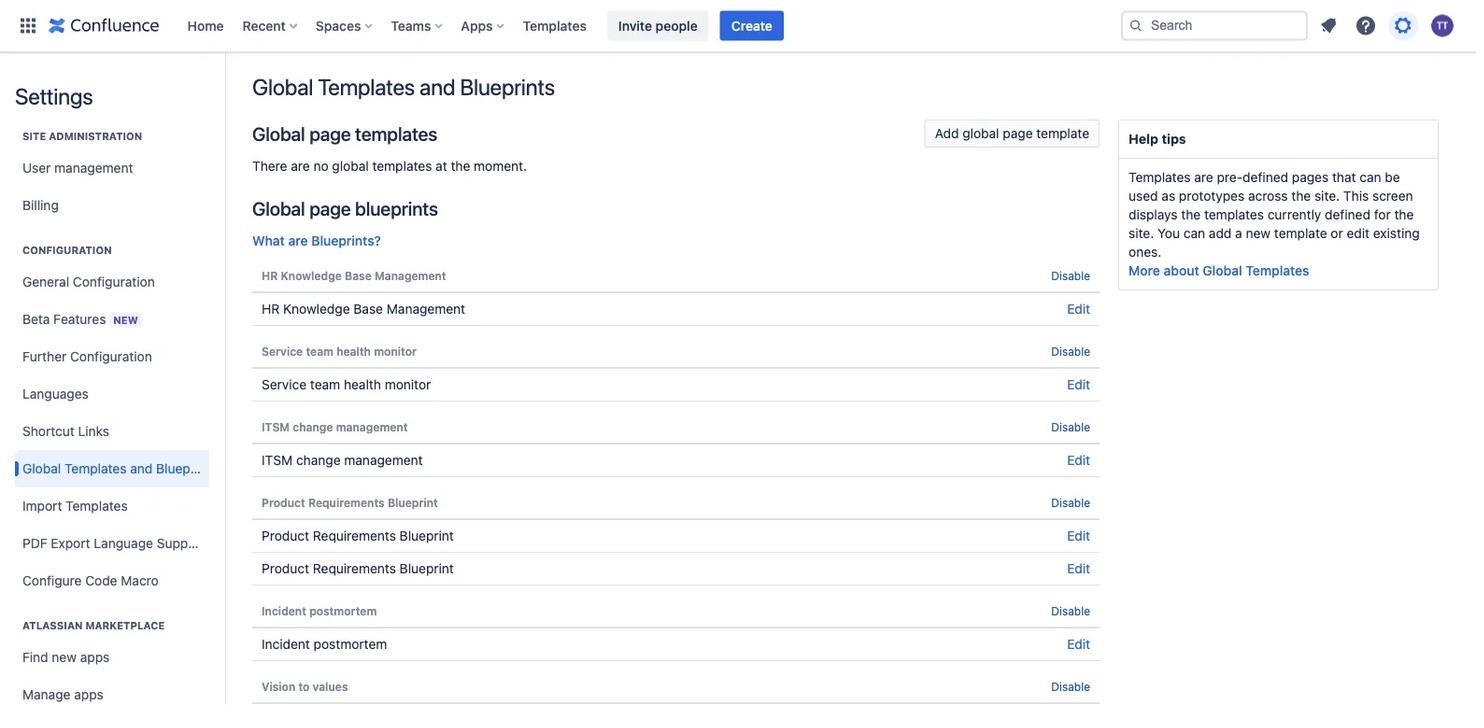 Task type: vqa. For each thing, say whether or not it's contained in the screenshot.
project within Make sure your project lead has access to issues in the project.
no



Task type: describe. For each thing, give the bounding box(es) containing it.
collapse sidebar image
[[204, 62, 245, 99]]

global inside templates are pre-defined pages that can be used as prototypes across the site. this screen displays the templates currently defined for the site. you can add a new template or edit existing ones. more about global templates
[[1203, 263, 1242, 278]]

4 edit from the top
[[1067, 528, 1090, 544]]

help
[[1129, 131, 1159, 147]]

knowledge for edit
[[283, 301, 350, 317]]

global page templates
[[252, 122, 437, 144]]

configure code macro
[[22, 573, 159, 589]]

about
[[1164, 263, 1199, 278]]

new
[[113, 314, 138, 326]]

shortcut links link
[[15, 413, 209, 450]]

apps button
[[455, 11, 512, 41]]

that
[[1332, 170, 1356, 185]]

further
[[22, 349, 67, 364]]

beta
[[22, 311, 50, 327]]

home
[[187, 18, 224, 33]]

service team health monitor for disable
[[262, 345, 417, 358]]

requirements for fourth edit 'link'
[[313, 528, 396, 544]]

at
[[436, 158, 447, 174]]

1 horizontal spatial global templates and blueprints
[[252, 74, 555, 100]]

import templates
[[22, 498, 128, 514]]

disable link for incident postmortem
[[1051, 604, 1090, 618]]

support
[[157, 536, 205, 551]]

across
[[1248, 188, 1288, 204]]

global templates and blueprints inside global templates and blueprints link
[[22, 461, 217, 476]]

are for there
[[291, 158, 310, 174]]

1 vertical spatial site.
[[1129, 226, 1154, 241]]

6 disable link from the top
[[1051, 680, 1090, 693]]

people
[[656, 18, 698, 33]]

configuration for further
[[70, 349, 152, 364]]

the up the currently
[[1291, 188, 1311, 204]]

configure
[[22, 573, 82, 589]]

billing
[[22, 198, 59, 213]]

global templates and blueprints link
[[15, 450, 217, 488]]

configuration group
[[15, 224, 217, 605]]

import templates link
[[15, 488, 209, 525]]

0 vertical spatial apps
[[80, 650, 110, 665]]

template inside templates are pre-defined pages that can be used as prototypes across the site. this screen displays the templates currently defined for the site. you can add a new template or edit existing ones. more about global templates
[[1274, 226, 1327, 241]]

disable for itsm change management
[[1051, 420, 1090, 434]]

more about global templates button
[[1129, 262, 1309, 280]]

a
[[1235, 226, 1242, 241]]

recent button
[[237, 11, 304, 41]]

screen
[[1372, 188, 1413, 204]]

vision
[[262, 680, 295, 693]]

shortcut links
[[22, 424, 109, 439]]

what
[[252, 233, 285, 249]]

edit link for management
[[1067, 453, 1090, 468]]

page for templates
[[309, 122, 351, 144]]

there
[[252, 158, 287, 174]]

edit for base
[[1067, 301, 1090, 317]]

atlassian marketplace
[[22, 620, 165, 632]]

global inside global templates and blueprints link
[[22, 461, 61, 476]]

add global page template link
[[925, 120, 1100, 148]]

disable for service team health monitor
[[1051, 345, 1090, 358]]

0 vertical spatial global
[[963, 126, 999, 141]]

3 product from the top
[[262, 561, 309, 576]]

search image
[[1129, 18, 1144, 33]]

invite people
[[618, 18, 698, 33]]

invite
[[618, 18, 652, 33]]

add global page template
[[935, 126, 1089, 141]]

there are no global templates at the moment.
[[252, 158, 527, 174]]

1 vertical spatial defined
[[1325, 207, 1371, 222]]

Search field
[[1121, 11, 1308, 41]]

0 horizontal spatial template
[[1036, 126, 1089, 141]]

notification icon image
[[1317, 14, 1340, 37]]

pdf
[[22, 536, 47, 551]]

export
[[51, 536, 90, 551]]

global page blueprints
[[252, 197, 438, 219]]

edit
[[1347, 226, 1370, 241]]

disable link for service team health monitor
[[1051, 345, 1090, 358]]

atlassian
[[22, 620, 83, 632]]

apps
[[461, 18, 493, 33]]

displays
[[1129, 207, 1178, 222]]

pdf export language support link
[[15, 525, 209, 562]]

2 product from the top
[[262, 528, 309, 544]]

hr for edit
[[262, 301, 280, 317]]

new inside templates are pre-defined pages that can be used as prototypes across the site. this screen displays the templates currently defined for the site. you can add a new template or edit existing ones. more about global templates
[[1246, 226, 1271, 241]]

code
[[85, 573, 117, 589]]

0 vertical spatial templates
[[355, 122, 437, 144]]

find
[[22, 650, 48, 665]]

templates up "as"
[[1129, 170, 1191, 185]]

1 horizontal spatial and
[[420, 74, 455, 100]]

itsm for disable
[[262, 420, 290, 434]]

teams
[[391, 18, 431, 33]]

marketplace
[[85, 620, 165, 632]]

user
[[22, 160, 51, 176]]

existing
[[1373, 226, 1420, 241]]

templates are pre-defined pages that can be used as prototypes across the site. this screen displays the templates currently defined for the site. you can add a new template or edit existing ones. more about global templates
[[1129, 170, 1420, 278]]

postmortem for disable
[[309, 604, 377, 618]]

what are blueprints? button
[[252, 232, 381, 250]]

home link
[[182, 11, 229, 41]]

teams button
[[385, 11, 450, 41]]

6 edit link from the top
[[1067, 637, 1090, 652]]

recent
[[243, 18, 286, 33]]

languages link
[[15, 376, 209, 413]]

blueprints inside configuration group
[[156, 461, 217, 476]]

banner containing home
[[0, 0, 1476, 52]]

manage
[[22, 687, 71, 703]]

knowledge for disable
[[281, 269, 342, 282]]

settings
[[15, 83, 93, 109]]

templates inside "link"
[[66, 498, 128, 514]]

add
[[1209, 226, 1232, 241]]

product requirements blueprint for blueprint edit 'link'
[[262, 561, 454, 576]]

user management link
[[15, 149, 209, 187]]

pages
[[1292, 170, 1329, 185]]

itsm change management for edit
[[262, 453, 423, 468]]

page for blueprints
[[309, 197, 351, 219]]

find new apps link
[[15, 639, 209, 676]]

product requirements blueprint for fourth edit 'link'
[[262, 528, 454, 544]]

to
[[298, 680, 310, 693]]

product requirements blueprint for 4th disable link from the top of the page
[[262, 496, 438, 509]]

settings icon image
[[1392, 14, 1414, 37]]

shortcut
[[22, 424, 75, 439]]

templates inside templates are pre-defined pages that can be used as prototypes across the site. this screen displays the templates currently defined for the site. you can add a new template or edit existing ones. more about global templates
[[1204, 207, 1264, 222]]

this
[[1343, 188, 1369, 204]]

edit link for base
[[1067, 301, 1090, 317]]

team for edit
[[310, 377, 340, 392]]

vision to values
[[262, 680, 348, 693]]

for
[[1374, 207, 1391, 222]]

health for edit
[[344, 377, 381, 392]]

disable for incident postmortem
[[1051, 604, 1090, 618]]

base for disable
[[345, 269, 372, 282]]

4 edit link from the top
[[1067, 528, 1090, 544]]

macro
[[121, 573, 159, 589]]

monitor for disable
[[374, 345, 417, 358]]

create link
[[720, 11, 784, 41]]

edit for blueprint
[[1067, 561, 1090, 576]]

the up existing
[[1394, 207, 1414, 222]]

1 horizontal spatial blueprints
[[460, 74, 555, 100]]

spaces
[[316, 18, 361, 33]]

monitor for edit
[[385, 377, 431, 392]]

configuration for general
[[73, 274, 155, 290]]

general configuration link
[[15, 263, 209, 301]]



Task type: locate. For each thing, give the bounding box(es) containing it.
postmortem for edit
[[314, 637, 387, 652]]

templates left at
[[372, 158, 432, 174]]

0 horizontal spatial and
[[130, 461, 153, 476]]

are for what
[[288, 233, 308, 249]]

management
[[54, 160, 133, 176], [336, 420, 408, 434], [344, 453, 423, 468]]

tips
[[1162, 131, 1186, 147]]

base
[[345, 269, 372, 282], [353, 301, 383, 317]]

apps right manage
[[74, 687, 104, 703]]

0 horizontal spatial blueprints
[[156, 461, 217, 476]]

beta features new
[[22, 311, 138, 327]]

service for disable
[[262, 345, 303, 358]]

hr knowledge base management for disable
[[262, 269, 446, 282]]

4 disable from the top
[[1051, 496, 1090, 509]]

general
[[22, 274, 69, 290]]

0 vertical spatial postmortem
[[309, 604, 377, 618]]

site administration
[[22, 130, 142, 142]]

2 vertical spatial blueprint
[[400, 561, 454, 576]]

ones.
[[1129, 244, 1162, 260]]

5 edit link from the top
[[1067, 561, 1090, 576]]

currently
[[1268, 207, 1321, 222]]

no
[[313, 158, 328, 174]]

1 horizontal spatial new
[[1246, 226, 1271, 241]]

0 vertical spatial knowledge
[[281, 269, 342, 282]]

0 vertical spatial service
[[262, 345, 303, 358]]

1 vertical spatial monitor
[[385, 377, 431, 392]]

1 vertical spatial hr
[[262, 301, 280, 317]]

blueprints?
[[311, 233, 381, 249]]

4 disable link from the top
[[1051, 496, 1090, 509]]

prototypes
[[1179, 188, 1245, 204]]

1 product from the top
[[262, 496, 305, 509]]

2 disable link from the top
[[1051, 345, 1090, 358]]

1 horizontal spatial template
[[1274, 226, 1327, 241]]

configuration up general
[[22, 244, 112, 256]]

and
[[420, 74, 455, 100], [130, 461, 153, 476]]

1 vertical spatial global templates and blueprints
[[22, 461, 217, 476]]

2 itsm change management from the top
[[262, 453, 423, 468]]

templates right apps popup button
[[523, 18, 587, 33]]

management for edit
[[387, 301, 465, 317]]

are up prototypes
[[1194, 170, 1213, 185]]

change
[[293, 420, 333, 434], [296, 453, 341, 468]]

0 vertical spatial and
[[420, 74, 455, 100]]

pre-
[[1217, 170, 1243, 185]]

0 vertical spatial template
[[1036, 126, 1089, 141]]

1 vertical spatial service
[[262, 377, 307, 392]]

hr for disable
[[262, 269, 278, 282]]

help icon image
[[1355, 14, 1377, 37]]

configuration up new
[[73, 274, 155, 290]]

global right no
[[332, 158, 369, 174]]

banner
[[0, 0, 1476, 52]]

0 vertical spatial defined
[[1243, 170, 1288, 185]]

blueprints
[[355, 197, 438, 219]]

team for disable
[[306, 345, 333, 358]]

apps
[[80, 650, 110, 665], [74, 687, 104, 703]]

management for disable
[[336, 420, 408, 434]]

values
[[313, 680, 348, 693]]

1 disable link from the top
[[1051, 269, 1090, 282]]

1 vertical spatial change
[[296, 453, 341, 468]]

used
[[1129, 188, 1158, 204]]

1 vertical spatial and
[[130, 461, 153, 476]]

0 horizontal spatial defined
[[1243, 170, 1288, 185]]

add
[[935, 126, 959, 141]]

site. down pages at the top of the page
[[1314, 188, 1340, 204]]

0 vertical spatial monitor
[[374, 345, 417, 358]]

can right you at top
[[1184, 226, 1205, 241]]

defined up across
[[1243, 170, 1288, 185]]

spaces button
[[310, 11, 380, 41]]

templates down links
[[64, 461, 127, 476]]

moment.
[[474, 158, 527, 174]]

site
[[22, 130, 46, 142]]

further configuration link
[[15, 338, 209, 376]]

1 vertical spatial postmortem
[[314, 637, 387, 652]]

are inside button
[[288, 233, 308, 249]]

0 vertical spatial incident postmortem
[[262, 604, 377, 618]]

templates up global page templates
[[318, 74, 415, 100]]

2 hr knowledge base management from the top
[[262, 301, 465, 317]]

language
[[94, 536, 153, 551]]

more
[[1129, 263, 1160, 278]]

edit for management
[[1067, 453, 1090, 468]]

global up there
[[252, 122, 305, 144]]

hr knowledge base management for edit
[[262, 301, 465, 317]]

billing link
[[15, 187, 209, 224]]

new right a
[[1246, 226, 1271, 241]]

team
[[306, 345, 333, 358], [310, 377, 340, 392]]

0 vertical spatial health
[[336, 345, 371, 358]]

1 edit link from the top
[[1067, 301, 1090, 317]]

service team health monitor for edit
[[262, 377, 431, 392]]

service team health monitor
[[262, 345, 417, 358], [262, 377, 431, 392]]

0 horizontal spatial can
[[1184, 226, 1205, 241]]

1 vertical spatial incident postmortem
[[262, 637, 387, 652]]

are inside templates are pre-defined pages that can be used as prototypes across the site. this screen displays the templates currently defined for the site. you can add a new template or edit existing ones. more about global templates
[[1194, 170, 1213, 185]]

1 vertical spatial health
[[344, 377, 381, 392]]

template down the currently
[[1274, 226, 1327, 241]]

6 edit from the top
[[1067, 637, 1090, 652]]

global element
[[11, 0, 1117, 52]]

1 product requirements blueprint from the top
[[262, 496, 438, 509]]

1 horizontal spatial can
[[1360, 170, 1381, 185]]

0 vertical spatial requirements
[[308, 496, 385, 509]]

0 vertical spatial incident
[[262, 604, 306, 618]]

templates up pdf export language support link
[[66, 498, 128, 514]]

1 itsm from the top
[[262, 420, 290, 434]]

1 vertical spatial blueprints
[[156, 461, 217, 476]]

3 edit from the top
[[1067, 453, 1090, 468]]

blueprints up support
[[156, 461, 217, 476]]

change for disable
[[293, 420, 333, 434]]

requirements for blueprint edit 'link'
[[313, 561, 396, 576]]

1 vertical spatial new
[[52, 650, 77, 665]]

0 vertical spatial blueprints
[[460, 74, 555, 100]]

atlassian marketplace group
[[15, 600, 209, 705]]

1 vertical spatial blueprint
[[400, 528, 454, 544]]

and down teams popup button
[[420, 74, 455, 100]]

0 horizontal spatial site.
[[1129, 226, 1154, 241]]

0 vertical spatial configuration
[[22, 244, 112, 256]]

1 vertical spatial template
[[1274, 226, 1327, 241]]

change for edit
[[296, 453, 341, 468]]

blueprints
[[460, 74, 555, 100], [156, 461, 217, 476]]

itsm change management
[[262, 420, 408, 434], [262, 453, 423, 468]]

1 hr from the top
[[262, 269, 278, 282]]

2 service from the top
[[262, 377, 307, 392]]

1 vertical spatial management
[[387, 301, 465, 317]]

links
[[78, 424, 109, 439]]

are left no
[[291, 158, 310, 174]]

page up what are blueprints?
[[309, 197, 351, 219]]

2 vertical spatial management
[[344, 453, 423, 468]]

incident postmortem for disable
[[262, 604, 377, 618]]

disable link
[[1051, 269, 1090, 282], [1051, 345, 1090, 358], [1051, 420, 1090, 434], [1051, 496, 1090, 509], [1051, 604, 1090, 618], [1051, 680, 1090, 693]]

page
[[309, 122, 351, 144], [1003, 126, 1033, 141], [309, 197, 351, 219]]

1 horizontal spatial defined
[[1325, 207, 1371, 222]]

what are blueprints?
[[252, 233, 381, 249]]

blueprints down apps popup button
[[460, 74, 555, 100]]

defined down 'this' on the top of the page
[[1325, 207, 1371, 222]]

help tips
[[1129, 131, 1186, 147]]

global up what
[[252, 197, 305, 219]]

you
[[1158, 226, 1180, 241]]

global templates and blueprints down "teams" on the top of page
[[252, 74, 555, 100]]

1 horizontal spatial site.
[[1314, 188, 1340, 204]]

manage apps link
[[15, 676, 209, 705]]

0 vertical spatial change
[[293, 420, 333, 434]]

1 vertical spatial requirements
[[313, 528, 396, 544]]

apps down the atlassian marketplace
[[80, 650, 110, 665]]

0 vertical spatial management
[[375, 269, 446, 282]]

3 disable from the top
[[1051, 420, 1090, 434]]

0 vertical spatial hr knowledge base management
[[262, 269, 446, 282]]

global templates and blueprints down shortcut links link
[[22, 461, 217, 476]]

the
[[451, 158, 470, 174], [1291, 188, 1311, 204], [1181, 207, 1201, 222], [1394, 207, 1414, 222]]

itsm change management for disable
[[262, 420, 408, 434]]

0 vertical spatial hr
[[262, 269, 278, 282]]

site administration group
[[15, 110, 209, 230]]

6 disable from the top
[[1051, 680, 1090, 693]]

0 vertical spatial itsm
[[262, 420, 290, 434]]

2 edit from the top
[[1067, 377, 1090, 392]]

page up no
[[309, 122, 351, 144]]

2 service team health monitor from the top
[[262, 377, 431, 392]]

1 disable from the top
[[1051, 269, 1090, 282]]

confluence image
[[49, 14, 159, 37], [49, 14, 159, 37]]

0 vertical spatial itsm change management
[[262, 420, 408, 434]]

configuration up languages 'link'
[[70, 349, 152, 364]]

templates
[[355, 122, 437, 144], [372, 158, 432, 174], [1204, 207, 1264, 222]]

5 disable from the top
[[1051, 604, 1090, 618]]

and inside configuration group
[[130, 461, 153, 476]]

the right at
[[451, 158, 470, 174]]

1 itsm change management from the top
[[262, 420, 408, 434]]

0 vertical spatial product
[[262, 496, 305, 509]]

2 disable from the top
[[1051, 345, 1090, 358]]

0 vertical spatial can
[[1360, 170, 1381, 185]]

itsm for edit
[[262, 453, 293, 468]]

0 horizontal spatial global
[[332, 158, 369, 174]]

2 hr from the top
[[262, 301, 280, 317]]

1 vertical spatial management
[[336, 420, 408, 434]]

global up import
[[22, 461, 61, 476]]

1 edit from the top
[[1067, 301, 1090, 317]]

0 vertical spatial new
[[1246, 226, 1271, 241]]

templates link
[[517, 11, 592, 41]]

edit link for health
[[1067, 377, 1090, 392]]

1 service from the top
[[262, 345, 303, 358]]

1 vertical spatial itsm change management
[[262, 453, 423, 468]]

are for templates
[[1194, 170, 1213, 185]]

global
[[252, 74, 313, 100], [252, 122, 305, 144], [252, 197, 305, 219], [1203, 263, 1242, 278], [22, 461, 61, 476]]

2 edit link from the top
[[1067, 377, 1090, 392]]

1 horizontal spatial global
[[963, 126, 999, 141]]

0 vertical spatial service team health monitor
[[262, 345, 417, 358]]

management for disable
[[375, 269, 446, 282]]

2 vertical spatial requirements
[[313, 561, 396, 576]]

site. up ones.
[[1129, 226, 1154, 241]]

global right add
[[963, 126, 999, 141]]

global right 'collapse sidebar' image at the top of the page
[[252, 74, 313, 100]]

general configuration
[[22, 274, 155, 290]]

pdf export language support
[[22, 536, 205, 551]]

postmortem
[[309, 604, 377, 618], [314, 637, 387, 652]]

management inside the user management link
[[54, 160, 133, 176]]

1 incident postmortem from the top
[[262, 604, 377, 618]]

2 vertical spatial configuration
[[70, 349, 152, 364]]

product requirements blueprint
[[262, 496, 438, 509], [262, 528, 454, 544], [262, 561, 454, 576]]

edit link for blueprint
[[1067, 561, 1090, 576]]

incident for edit
[[262, 637, 310, 652]]

2 itsm from the top
[[262, 453, 293, 468]]

0 horizontal spatial new
[[52, 650, 77, 665]]

appswitcher icon image
[[17, 14, 39, 37]]

incident postmortem for edit
[[262, 637, 387, 652]]

1 incident from the top
[[262, 604, 306, 618]]

1 hr knowledge base management from the top
[[262, 269, 446, 282]]

templates up there are no global templates at the moment.
[[355, 122, 437, 144]]

2 vertical spatial product
[[262, 561, 309, 576]]

3 product requirements blueprint from the top
[[262, 561, 454, 576]]

user management
[[22, 160, 133, 176]]

1 service team health monitor from the top
[[262, 345, 417, 358]]

configure code macro link
[[15, 562, 209, 600]]

be
[[1385, 170, 1400, 185]]

the down prototypes
[[1181, 207, 1201, 222]]

disable for hr knowledge base management
[[1051, 269, 1090, 282]]

configuration inside further configuration link
[[70, 349, 152, 364]]

5 disable link from the top
[[1051, 604, 1090, 618]]

1 vertical spatial global
[[332, 158, 369, 174]]

1 vertical spatial team
[[310, 377, 340, 392]]

service for edit
[[262, 377, 307, 392]]

2 product requirements blueprint from the top
[[262, 528, 454, 544]]

new inside atlassian marketplace group
[[52, 650, 77, 665]]

1 vertical spatial hr knowledge base management
[[262, 301, 465, 317]]

management for edit
[[344, 453, 423, 468]]

and down shortcut links link
[[130, 461, 153, 476]]

further configuration
[[22, 349, 152, 364]]

languages
[[22, 386, 89, 402]]

health for disable
[[336, 345, 371, 358]]

site.
[[1314, 188, 1340, 204], [1129, 226, 1154, 241]]

0 vertical spatial management
[[54, 160, 133, 176]]

configuration inside the general configuration link
[[73, 274, 155, 290]]

can left be
[[1360, 170, 1381, 185]]

find new apps
[[22, 650, 110, 665]]

3 edit link from the top
[[1067, 453, 1090, 468]]

0 vertical spatial base
[[345, 269, 372, 282]]

3 disable link from the top
[[1051, 420, 1090, 434]]

0 vertical spatial blueprint
[[388, 496, 438, 509]]

global down add
[[1203, 263, 1242, 278]]

2 vertical spatial product requirements blueprint
[[262, 561, 454, 576]]

disable link for itsm change management
[[1051, 420, 1090, 434]]

0 vertical spatial global templates and blueprints
[[252, 74, 555, 100]]

template
[[1036, 126, 1089, 141], [1274, 226, 1327, 241]]

import
[[22, 498, 62, 514]]

1 vertical spatial service team health monitor
[[262, 377, 431, 392]]

0 horizontal spatial global templates and blueprints
[[22, 461, 217, 476]]

management
[[375, 269, 446, 282], [387, 301, 465, 317]]

0 vertical spatial team
[[306, 345, 333, 358]]

new
[[1246, 226, 1271, 241], [52, 650, 77, 665]]

2 incident postmortem from the top
[[262, 637, 387, 652]]

templates up a
[[1204, 207, 1264, 222]]

2 incident from the top
[[262, 637, 310, 652]]

manage apps
[[22, 687, 104, 703]]

hr
[[262, 269, 278, 282], [262, 301, 280, 317]]

base for edit
[[353, 301, 383, 317]]

2 vertical spatial templates
[[1204, 207, 1264, 222]]

new right find
[[52, 650, 77, 665]]

incident for disable
[[262, 604, 306, 618]]

create
[[731, 18, 773, 33]]

requirements
[[308, 496, 385, 509], [313, 528, 396, 544], [313, 561, 396, 576]]

1 vertical spatial knowledge
[[283, 301, 350, 317]]

templates inside global "element"
[[523, 18, 587, 33]]

are right what
[[288, 233, 308, 249]]

1 vertical spatial product
[[262, 528, 309, 544]]

0 vertical spatial product requirements blueprint
[[262, 496, 438, 509]]

1 vertical spatial product requirements blueprint
[[262, 528, 454, 544]]

edit
[[1067, 301, 1090, 317], [1067, 377, 1090, 392], [1067, 453, 1090, 468], [1067, 528, 1090, 544], [1067, 561, 1090, 576], [1067, 637, 1090, 652]]

1 vertical spatial apps
[[74, 687, 104, 703]]

5 edit from the top
[[1067, 561, 1090, 576]]

administration
[[49, 130, 142, 142]]

blueprint
[[388, 496, 438, 509], [400, 528, 454, 544], [400, 561, 454, 576]]

1 vertical spatial incident
[[262, 637, 310, 652]]

0 vertical spatial site.
[[1314, 188, 1340, 204]]

requirements for 4th disable link from the top of the page
[[308, 496, 385, 509]]

page right add
[[1003, 126, 1033, 141]]

templates down the currently
[[1246, 263, 1309, 278]]

1 vertical spatial can
[[1184, 226, 1205, 241]]

your profile and preferences image
[[1431, 14, 1454, 37]]

1 vertical spatial configuration
[[73, 274, 155, 290]]

1 vertical spatial itsm
[[262, 453, 293, 468]]

disable link for hr knowledge base management
[[1051, 269, 1090, 282]]

template left help
[[1036, 126, 1089, 141]]

1 vertical spatial base
[[353, 301, 383, 317]]

1 vertical spatial templates
[[372, 158, 432, 174]]

edit for health
[[1067, 377, 1090, 392]]



